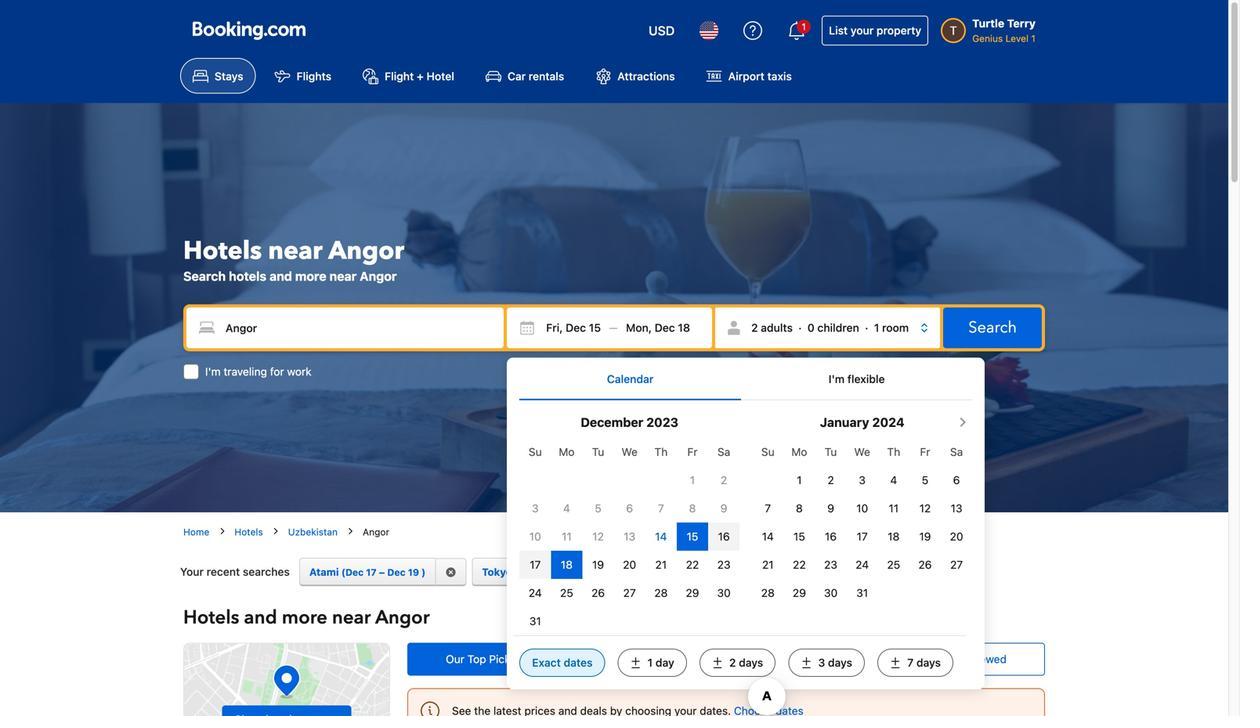 Task type: locate. For each thing, give the bounding box(es) containing it.
) for 1st 'tokyo - remove this item from your recent searches' image from the right
[[768, 567, 773, 578]]

24 December 2023 checkbox
[[529, 587, 542, 599]]

dec right mon,
[[655, 321, 675, 334]]

0 horizontal spatial tokyo ( dec 17 – dec  19 )
[[482, 566, 599, 578]]

1 horizontal spatial sa
[[951, 445, 963, 458]]

i'm for i'm traveling for work
[[205, 365, 221, 378]]

20 up 27 january 2024 option
[[950, 530, 964, 543]]

1 ) from the left
[[422, 567, 426, 578]]

14 December 2023 checkbox
[[655, 530, 667, 543]]

11
[[889, 502, 899, 515], [562, 530, 572, 543]]

top left reviewed
[[937, 653, 956, 666]]

24 for 24 option at right bottom
[[856, 558, 869, 571]]

1 tokyo ( dec 17 – dec  19 ) from the left
[[482, 566, 599, 578]]

16 down '9 january 2024' checkbox
[[825, 530, 837, 543]]

30 for 30 january 2024 option at the right bottom of the page
[[824, 587, 838, 599]]

tu
[[592, 445, 605, 458], [825, 445, 837, 458]]

1 horizontal spatial 25
[[888, 558, 901, 571]]

5 up 12 december 2023 checkbox
[[595, 502, 602, 515]]

2023
[[647, 415, 679, 430]]

2 23 from the left
[[825, 558, 838, 571]]

0 horizontal spatial 20
[[623, 558, 637, 571]]

0 vertical spatial hotels
[[183, 234, 262, 268]]

23 down 16 checkbox
[[718, 558, 731, 571]]

mo
[[559, 445, 575, 458], [792, 445, 808, 458]]

0 horizontal spatial 6
[[626, 502, 633, 515]]

1 horizontal spatial 10
[[857, 502, 869, 515]]

27
[[951, 558, 963, 571], [624, 587, 636, 599]]

18
[[678, 321, 690, 334], [888, 530, 900, 543], [561, 558, 573, 571]]

4 December 2023 checkbox
[[563, 502, 570, 515]]

1 vertical spatial 12
[[593, 530, 604, 543]]

26 January 2024 checkbox
[[919, 558, 932, 571]]

fri,
[[546, 321, 563, 334]]

atami - remove this item from your recent searches image
[[445, 567, 456, 578]]

26 for 26 option at the bottom right of the page
[[919, 558, 932, 571]]

su
[[529, 445, 542, 458], [762, 445, 775, 458]]

22 down 15 december 2023 checkbox
[[686, 558, 699, 571]]

2 22 from the left
[[793, 558, 806, 571]]

10 January 2024 checkbox
[[857, 502, 869, 515]]

11 up "18" checkbox
[[562, 530, 572, 543]]

i'm left traveling
[[205, 365, 221, 378]]

0 horizontal spatial 9
[[721, 502, 728, 515]]

0 horizontal spatial 25
[[560, 587, 574, 599]]

angor link
[[363, 527, 390, 538]]

th down 2023
[[655, 445, 668, 458]]

3 up 10 december 2023 checkbox
[[532, 502, 539, 515]]

2 horizontal spatial days
[[917, 656, 941, 669]]

26 down the 19 checkbox
[[592, 587, 605, 599]]

0 horizontal spatial tokyo
[[482, 566, 512, 578]]

10 for 10 december 2023 checkbox
[[530, 530, 541, 543]]

0 horizontal spatial th
[[655, 445, 668, 458]]

) left atami - remove this item from your recent searches icon
[[422, 567, 426, 578]]

svg image for fri,
[[520, 320, 535, 336]]

8 down 1 option
[[796, 502, 803, 515]]

status
[[408, 689, 1046, 716]]

25 December 2023 checkbox
[[560, 587, 574, 599]]

1 svg image from the left
[[520, 320, 535, 336]]

10 December 2023 checkbox
[[530, 530, 541, 543]]

1 · from the left
[[799, 321, 802, 334]]

8
[[689, 502, 696, 515], [796, 502, 803, 515]]

8 for 8 option
[[689, 502, 696, 515]]

– up 30 checkbox
[[726, 567, 732, 578]]

1 vertical spatial 26
[[592, 587, 605, 599]]

2 horizontal spatial 15
[[794, 530, 806, 543]]

0 horizontal spatial 3
[[532, 502, 539, 515]]

( inside the atami ( dec 17 – dec  19 )
[[342, 567, 346, 578]]

12 January 2024 checkbox
[[920, 502, 931, 515]]

23 January 2024 checkbox
[[825, 558, 838, 571]]

0 horizontal spatial ·
[[799, 321, 802, 334]]

5 up 12 option
[[922, 474, 929, 487]]

28 January 2024 checkbox
[[762, 587, 775, 599]]

0 vertical spatial 25
[[888, 558, 901, 571]]

0 horizontal spatial 13
[[624, 530, 636, 543]]

svg image left fri,
[[520, 320, 535, 336]]

–
[[379, 567, 385, 578], [553, 567, 558, 578], [726, 567, 732, 578]]

1 December 2023 checkbox
[[690, 474, 695, 487]]

1 tu from the left
[[592, 445, 605, 458]]

1 vertical spatial 25
[[560, 587, 574, 599]]

2 horizontal spatial 18
[[888, 530, 900, 543]]

2 horizontal spatial )
[[768, 567, 773, 578]]

1 horizontal spatial 14
[[762, 530, 774, 543]]

1 horizontal spatial mo
[[792, 445, 808, 458]]

1 horizontal spatial fr
[[920, 445, 931, 458]]

2 fr from the left
[[920, 445, 931, 458]]

1 horizontal spatial tu
[[825, 445, 837, 458]]

3 December 2023 checkbox
[[532, 502, 539, 515]]

1 23 from the left
[[718, 558, 731, 571]]

svg image for mon,
[[626, 320, 642, 336]]

11 down 4 january 2024 option
[[889, 502, 899, 515]]

i'm inside button
[[829, 373, 845, 386]]

1 tokyo - remove this item from your recent searches image from the left
[[619, 567, 630, 578]]

1 vertical spatial 10
[[530, 530, 541, 543]]

13 December 2023 checkbox
[[624, 530, 636, 543]]

( up 29 december 2023 checkbox
[[688, 567, 692, 578]]

1 January 2024 checkbox
[[797, 474, 802, 487]]

1 vertical spatial 31
[[530, 615, 541, 628]]

1 horizontal spatial )
[[595, 567, 599, 578]]

flexible
[[848, 373, 885, 386]]

23 for 23 december 2023 checkbox
[[718, 558, 731, 571]]

10
[[857, 502, 869, 515], [530, 530, 541, 543]]

18 down 11 "checkbox"
[[888, 530, 900, 543]]

24 January 2024 checkbox
[[856, 558, 869, 571]]

hotels up your recent searches on the left bottom of page
[[235, 527, 263, 538]]

0 horizontal spatial –
[[379, 567, 385, 578]]

13
[[951, 502, 963, 515], [624, 530, 636, 543]]

days right "rating" on the right bottom of page
[[828, 656, 853, 669]]

16 January 2024 checkbox
[[825, 530, 837, 543]]

1 horizontal spatial tokyo - remove this item from your recent searches image
[[792, 567, 803, 578]]

fr for january 2024
[[920, 445, 931, 458]]

17 December 2023 checkbox
[[530, 558, 541, 571]]

28
[[655, 587, 668, 599], [762, 587, 775, 599]]

tokyo ( dec 17 – dec  19 )
[[482, 566, 599, 578], [656, 566, 773, 578]]

1 horizontal spatial i'm
[[829, 373, 845, 386]]

top
[[468, 653, 486, 666], [937, 653, 956, 666]]

1 horizontal spatial 31
[[857, 587, 869, 599]]

) for first 'tokyo - remove this item from your recent searches' image from the left
[[595, 567, 599, 578]]

0 horizontal spatial 16
[[718, 530, 730, 543]]

1 tokyo from the left
[[482, 566, 512, 578]]

0 vertical spatial 26
[[919, 558, 932, 571]]

sa up 2 option
[[718, 445, 731, 458]]

work
[[287, 365, 312, 378]]

15 up 22 december 2023 checkbox
[[687, 530, 699, 543]]

2 january 2024 element from the left
[[753, 438, 973, 607]]

fr
[[688, 445, 698, 458], [920, 445, 931, 458]]

( for atami - remove this item from your recent searches icon
[[342, 567, 346, 578]]

18 right mon,
[[678, 321, 690, 334]]

12 December 2023 checkbox
[[593, 530, 604, 543]]

1 we from the left
[[622, 445, 638, 458]]

0 vertical spatial 24
[[856, 558, 869, 571]]

29 December 2023 checkbox
[[686, 587, 699, 599]]

30 down 23 january 2024 option in the bottom of the page
[[824, 587, 838, 599]]

dec right atami
[[346, 567, 364, 578]]

more down atami
[[282, 605, 328, 631]]

1 vertical spatial 3
[[532, 502, 539, 515]]

3 ( from the left
[[688, 567, 692, 578]]

14 for 14 option
[[655, 530, 667, 543]]

0 horizontal spatial svg image
[[520, 320, 535, 336]]

search inside button
[[969, 317, 1017, 339]]

1 horizontal spatial 5
[[922, 474, 929, 487]]

1 29 from the left
[[686, 587, 699, 599]]

6 up 13 december 2023 checkbox
[[626, 502, 633, 515]]

· left 0
[[799, 321, 802, 334]]

0 horizontal spatial 8
[[689, 502, 696, 515]]

15 right fri,
[[589, 321, 601, 334]]

2 – from the left
[[553, 567, 558, 578]]

1 horizontal spatial january 2024 element
[[753, 438, 973, 607]]

12 for 12 december 2023 checkbox
[[593, 530, 604, 543]]

1 vertical spatial 27
[[624, 587, 636, 599]]

top reviewed
[[937, 653, 1007, 666]]

su up 7 checkbox
[[762, 445, 775, 458]]

0 horizontal spatial mo
[[559, 445, 575, 458]]

1 horizontal spatial su
[[762, 445, 775, 458]]

2 su from the left
[[762, 445, 775, 458]]

hotels
[[183, 234, 262, 268], [235, 527, 263, 538], [183, 605, 239, 631]]

27 January 2024 checkbox
[[951, 558, 963, 571]]

2 8 from the left
[[796, 502, 803, 515]]

tokyo ( dec 17 – dec  19 ) for 1st 'tokyo - remove this item from your recent searches' image from the right
[[656, 566, 773, 578]]

2 horizontal spatial –
[[726, 567, 732, 578]]

0 vertical spatial 6
[[954, 474, 960, 487]]

3 January 2024 checkbox
[[859, 474, 866, 487]]

7 left top reviewed
[[908, 656, 914, 669]]

2 tokyo ( dec 17 – dec  19 ) from the left
[[656, 566, 773, 578]]

)
[[422, 567, 426, 578], [595, 567, 599, 578], [768, 567, 773, 578]]

1 vertical spatial 6
[[626, 502, 633, 515]]

25 January 2024 checkbox
[[888, 558, 901, 571]]

18 down 11 december 2023 option
[[561, 558, 573, 571]]

25 down "18" checkbox
[[560, 587, 574, 599]]

1 horizontal spatial 30
[[824, 587, 838, 599]]

0 vertical spatial 27
[[951, 558, 963, 571]]

1 sa from the left
[[718, 445, 731, 458]]

30 down 23 december 2023 checkbox
[[717, 587, 731, 599]]

14 January 2024 checkbox
[[762, 530, 774, 543]]

mon,
[[626, 321, 652, 334]]

dec down angor link
[[387, 567, 406, 578]]

1 horizontal spatial th
[[888, 445, 901, 458]]

19 inside the atami ( dec 17 – dec  19 )
[[408, 567, 419, 578]]

2 vertical spatial near
[[332, 605, 371, 631]]

3 ) from the left
[[768, 567, 773, 578]]

– for 1st 'tokyo - remove this item from your recent searches' image from the right
[[726, 567, 732, 578]]

january 2024 element
[[520, 438, 740, 636], [753, 438, 973, 607]]

2 tokyo from the left
[[656, 566, 686, 578]]

1 horizontal spatial 11
[[889, 502, 899, 515]]

2 days from the left
[[828, 656, 853, 669]]

th for 2024
[[888, 445, 901, 458]]

1 horizontal spatial 29
[[793, 587, 806, 599]]

more up type your destination search field
[[295, 269, 327, 284]]

0 horizontal spatial days
[[739, 656, 764, 669]]

and inside hotels near angor search hotels and more near angor
[[270, 269, 292, 284]]

15
[[589, 321, 601, 334], [687, 530, 699, 543], [794, 530, 806, 543]]

reviewed
[[959, 653, 1007, 666]]

3 days
[[819, 656, 853, 669]]

( for first 'tokyo - remove this item from your recent searches' image from the left
[[515, 567, 519, 578]]

21
[[656, 558, 667, 571], [763, 558, 774, 571]]

1 fr from the left
[[688, 445, 698, 458]]

4 up 11 "checkbox"
[[891, 474, 898, 487]]

2 29 from the left
[[793, 587, 806, 599]]

2 up '9 january 2024' checkbox
[[828, 474, 834, 487]]

1 days from the left
[[739, 656, 764, 669]]

1 9 from the left
[[721, 502, 728, 515]]

car rentals
[[508, 70, 565, 83]]

1 top from the left
[[468, 653, 486, 666]]

2 th from the left
[[888, 445, 901, 458]]

dec up the 24 option
[[519, 567, 537, 578]]

0 horizontal spatial sa
[[718, 445, 731, 458]]

18 for 18 option
[[888, 530, 900, 543]]

su for january 2024
[[762, 445, 775, 458]]

1 horizontal spatial 4
[[891, 474, 898, 487]]

we for january
[[855, 445, 871, 458]]

2 9 from the left
[[828, 502, 835, 515]]

Type your destination search field
[[187, 308, 504, 348]]

2 horizontal spatial 7
[[908, 656, 914, 669]]

2 sa from the left
[[951, 445, 963, 458]]

2
[[752, 321, 758, 334], [721, 474, 728, 487], [828, 474, 834, 487], [730, 656, 736, 669]]

tokyo ( dec 17 – dec  19 ) up the 24 option
[[482, 566, 599, 578]]

21 down 14 january 2024 option
[[763, 558, 774, 571]]

23 down 16 checkbox at the right bottom
[[825, 558, 838, 571]]

tokyo left 17 december 2023 option
[[482, 566, 512, 578]]

0 vertical spatial search
[[183, 269, 226, 284]]

17 inside the atami ( dec 17 – dec  19 )
[[366, 567, 377, 578]]

and right hotels
[[270, 269, 292, 284]]

0 horizontal spatial tu
[[592, 445, 605, 458]]

2 svg image from the left
[[626, 320, 642, 336]]

0 horizontal spatial 26
[[592, 587, 605, 599]]

22
[[686, 558, 699, 571], [793, 558, 806, 571]]

2 ) from the left
[[595, 567, 599, 578]]

4
[[891, 474, 898, 487], [563, 502, 570, 515]]

children
[[818, 321, 860, 334]]

1 horizontal spatial 20
[[950, 530, 964, 543]]

0
[[808, 321, 815, 334]]

1 horizontal spatial 3
[[819, 656, 826, 669]]

) up 28 checkbox
[[768, 567, 773, 578]]

4 for 4 january 2024 option
[[891, 474, 898, 487]]

top right our
[[468, 653, 486, 666]]

31 down 24 option at right bottom
[[857, 587, 869, 599]]

22 January 2024 checkbox
[[793, 558, 806, 571]]

3 right "rating" on the right bottom of page
[[819, 656, 826, 669]]

we down december 2023
[[622, 445, 638, 458]]

hotels for and
[[183, 605, 239, 631]]

0 vertical spatial and
[[270, 269, 292, 284]]

0 horizontal spatial 30
[[717, 587, 731, 599]]

29 down 22 option
[[793, 587, 806, 599]]

tokyo - remove this item from your recent searches image
[[619, 567, 630, 578], [792, 567, 803, 578]]

4 up 11 december 2023 option
[[563, 502, 570, 515]]

calendar
[[607, 373, 654, 386]]

0 vertical spatial 31
[[857, 587, 869, 599]]

5 January 2024 checkbox
[[922, 474, 929, 487]]

2 ( from the left
[[515, 567, 519, 578]]

we up 3 january 2024 checkbox
[[855, 445, 871, 458]]

tokyo up 28 december 2023 "checkbox"
[[656, 566, 686, 578]]

hotels for near
[[183, 234, 262, 268]]

1 8 from the left
[[689, 502, 696, 515]]

1 28 from the left
[[655, 587, 668, 599]]

30 January 2024 checkbox
[[824, 587, 838, 599]]

·
[[799, 321, 802, 334], [865, 321, 869, 334]]

and
[[270, 269, 292, 284], [244, 605, 277, 631], [814, 653, 833, 666]]

sa for december 2023
[[718, 445, 731, 458]]

i'm flexible button
[[741, 358, 973, 400]]

1 right 'level'
[[1032, 33, 1036, 44]]

27 down the 20 december 2023 checkbox
[[624, 587, 636, 599]]

10 for 10 january 2024 option
[[857, 502, 869, 515]]

2024
[[873, 415, 905, 430]]

None search field
[[183, 305, 1046, 690]]

11 for 11 december 2023 option
[[562, 530, 572, 543]]

0 horizontal spatial 14
[[655, 530, 667, 543]]

6 for 6 december 2023 option
[[626, 502, 633, 515]]

fr for december 2023
[[688, 445, 698, 458]]

29 for 29 december 2023 checkbox
[[686, 587, 699, 599]]

1 january 2024 element from the left
[[520, 438, 740, 636]]

16 for 16 checkbox
[[718, 530, 730, 543]]

tokyo - remove this item from your recent searches image up 29 january 2024 option
[[792, 567, 803, 578]]

1 vertical spatial 20
[[623, 558, 637, 571]]

7 up 14 option
[[658, 502, 664, 515]]

days for 2 days
[[739, 656, 764, 669]]

sa
[[718, 445, 731, 458], [951, 445, 963, 458]]

i'm left flexible at the right bottom of page
[[829, 373, 845, 386]]

tokyo for 1st 'tokyo - remove this item from your recent searches' image from the right
[[656, 566, 686, 578]]

none search field containing search
[[183, 305, 1046, 690]]

4 for 4 option
[[563, 502, 570, 515]]

1 horizontal spatial 8
[[796, 502, 803, 515]]

16 for 16 checkbox at the right bottom
[[825, 530, 837, 543]]

24
[[856, 558, 869, 571], [529, 587, 542, 599]]

0 horizontal spatial 24
[[529, 587, 542, 599]]

8 December 2023 checkbox
[[689, 502, 696, 515]]

3 – from the left
[[726, 567, 732, 578]]

31
[[857, 587, 869, 599], [530, 615, 541, 628]]

7 for 7 checkbox
[[765, 502, 771, 515]]

6 December 2023 checkbox
[[626, 502, 633, 515]]

1 mo from the left
[[559, 445, 575, 458]]

adults
[[761, 321, 793, 334]]

9 up 16 checkbox
[[721, 502, 728, 515]]

0 horizontal spatial su
[[529, 445, 542, 458]]

svg image
[[520, 320, 535, 336], [626, 320, 642, 336]]

17
[[857, 530, 868, 543], [530, 558, 541, 571], [366, 567, 377, 578], [540, 567, 550, 578], [713, 567, 723, 578]]

19 January 2024 checkbox
[[920, 530, 932, 543]]

13 up the 20 december 2023 checkbox
[[624, 530, 636, 543]]

flight + hotel link
[[350, 58, 467, 93]]

2 28 from the left
[[762, 587, 775, 599]]

1 horizontal spatial 7
[[765, 502, 771, 515]]

th
[[655, 445, 668, 458], [888, 445, 901, 458]]

1 horizontal spatial tokyo
[[656, 566, 686, 578]]

( left 17 december 2023 option
[[515, 567, 519, 578]]

december 2023
[[581, 415, 679, 430]]

15 for 15 option
[[794, 530, 806, 543]]

0 horizontal spatial (
[[342, 567, 346, 578]]

1 th from the left
[[655, 445, 668, 458]]

sa up 6 option
[[951, 445, 963, 458]]

0 horizontal spatial 4
[[563, 502, 570, 515]]

tu for december 2023
[[592, 445, 605, 458]]

tab list containing calendar
[[520, 358, 973, 400]]

2 14 from the left
[[762, 530, 774, 543]]

– inside the atami ( dec 17 – dec  19 )
[[379, 567, 385, 578]]

18 January 2024 checkbox
[[888, 530, 900, 543]]

2 vertical spatial hotels
[[183, 605, 239, 631]]

2 mo from the left
[[792, 445, 808, 458]]

0 horizontal spatial 7
[[658, 502, 664, 515]]

1 horizontal spatial 24
[[856, 558, 869, 571]]

14 for 14 january 2024 option
[[762, 530, 774, 543]]

days left "rating" on the right bottom of page
[[739, 656, 764, 669]]

19 left atami - remove this item from your recent searches icon
[[408, 567, 419, 578]]

0 horizontal spatial )
[[422, 567, 426, 578]]

25 down 18 option
[[888, 558, 901, 571]]

0 horizontal spatial 10
[[530, 530, 541, 543]]

december
[[581, 415, 644, 430]]

1 – from the left
[[379, 567, 385, 578]]

th up 4 january 2024 option
[[888, 445, 901, 458]]

flight
[[385, 70, 414, 83]]

· right the children
[[865, 321, 869, 334]]

search button
[[944, 308, 1042, 348]]

tab list
[[520, 358, 973, 400]]

1 horizontal spatial 22
[[793, 558, 806, 571]]

turtle
[[973, 17, 1005, 30]]

1 horizontal spatial we
[[855, 445, 871, 458]]

angor
[[328, 234, 404, 268], [360, 269, 397, 284], [363, 527, 390, 538], [375, 605, 430, 631]]

3 up 10 january 2024 option
[[859, 474, 866, 487]]

our
[[446, 653, 465, 666]]

mo up 4 option
[[559, 445, 575, 458]]

days for 7 days
[[917, 656, 941, 669]]

mon, dec 18
[[626, 321, 690, 334]]

– for first 'tokyo - remove this item from your recent searches' image from the left
[[553, 567, 558, 578]]

i'm
[[205, 365, 221, 378], [829, 373, 845, 386]]

( right atami
[[342, 567, 346, 578]]

mo for january
[[792, 445, 808, 458]]

22 down 15 option
[[793, 558, 806, 571]]

9 up 16 checkbox at the right bottom
[[828, 502, 835, 515]]

search
[[183, 269, 226, 284], [969, 317, 1017, 339]]

0 horizontal spatial 28
[[655, 587, 668, 599]]

2 top from the left
[[937, 653, 956, 666]]

1 horizontal spatial (
[[515, 567, 519, 578]]

12
[[920, 502, 931, 515], [593, 530, 604, 543]]

28 down 21 january 2024 option
[[762, 587, 775, 599]]

1 horizontal spatial tokyo ( dec 17 – dec  19 )
[[656, 566, 773, 578]]

1 14 from the left
[[655, 530, 667, 543]]

– for atami - remove this item from your recent searches icon
[[379, 567, 385, 578]]

14 down 7 option
[[655, 530, 667, 543]]

24 up the 31 option
[[856, 558, 869, 571]]

18 December 2023 checkbox
[[561, 558, 573, 571]]

2 21 from the left
[[763, 558, 774, 571]]

2 16 from the left
[[825, 530, 837, 543]]

0 vertical spatial more
[[295, 269, 327, 284]]

2 tokyo - remove this item from your recent searches image from the left
[[792, 567, 803, 578]]

1 21 from the left
[[656, 558, 667, 571]]

31 down the 24 option
[[530, 615, 541, 628]]

9 January 2024 checkbox
[[828, 502, 835, 515]]

our top picks
[[446, 653, 516, 666]]

16
[[718, 530, 730, 543], [825, 530, 837, 543]]

fr up 5 checkbox
[[920, 445, 931, 458]]

0 vertical spatial 4
[[891, 474, 898, 487]]

2 30 from the left
[[824, 587, 838, 599]]

price
[[631, 653, 657, 666]]

car rentals link
[[473, 58, 577, 93]]

1 su from the left
[[529, 445, 542, 458]]

0 horizontal spatial i'm
[[205, 365, 221, 378]]

17 for 1st 'tokyo - remove this item from your recent searches' image from the right
[[713, 567, 723, 578]]

3 days from the left
[[917, 656, 941, 669]]

su for december 2023
[[529, 445, 542, 458]]

dates
[[564, 656, 593, 669]]

1 inside turtle terry genius level 1
[[1032, 33, 1036, 44]]

26
[[919, 558, 932, 571], [592, 587, 605, 599]]

days
[[739, 656, 764, 669], [828, 656, 853, 669], [917, 656, 941, 669]]

1 30 from the left
[[717, 587, 731, 599]]

27 down 20 option
[[951, 558, 963, 571]]

rating
[[781, 653, 811, 666]]

8 for 8 january 2024 "option" at the bottom
[[796, 502, 803, 515]]

26 down 19 january 2024 option
[[919, 558, 932, 571]]

mo up 1 option
[[792, 445, 808, 458]]

0 horizontal spatial 11
[[562, 530, 572, 543]]

2 tu from the left
[[825, 445, 837, 458]]

1 horizontal spatial 15
[[687, 530, 699, 543]]

24 down 17 december 2023 option
[[529, 587, 542, 599]]

22 December 2023 checkbox
[[686, 558, 699, 571]]

hotels near angor search hotels and more near angor
[[183, 234, 404, 284]]

0 vertical spatial 3
[[859, 474, 866, 487]]

1 ( from the left
[[342, 567, 346, 578]]

11 January 2024 checkbox
[[889, 502, 899, 515]]

15 for 15 december 2023 checkbox
[[687, 530, 699, 543]]

5 for 5 checkbox
[[922, 474, 929, 487]]

20 January 2024 checkbox
[[950, 530, 964, 543]]

1 horizontal spatial 21
[[763, 558, 774, 571]]

5
[[922, 474, 929, 487], [595, 502, 602, 515]]

hotels inside hotels near angor search hotels and more near angor
[[183, 234, 262, 268]]

usd
[[649, 23, 675, 38]]

12 down 5 december 2023 checkbox
[[593, 530, 604, 543]]

0 horizontal spatial 29
[[686, 587, 699, 599]]

su up 3 checkbox
[[529, 445, 542, 458]]

1 vertical spatial and
[[244, 605, 277, 631]]

2 we from the left
[[855, 445, 871, 458]]

12 down 5 checkbox
[[920, 502, 931, 515]]

23 December 2023 checkbox
[[718, 558, 731, 571]]

1 left day
[[648, 656, 653, 669]]

1 horizontal spatial days
[[828, 656, 853, 669]]

1 day
[[648, 656, 675, 669]]

1 22 from the left
[[686, 558, 699, 571]]

traveling
[[224, 365, 267, 378]]

i'm for i'm flexible
[[829, 373, 845, 386]]

tokyo ( dec 17 – dec  19 ) for first 'tokyo - remove this item from your recent searches' image from the left
[[482, 566, 599, 578]]

25 for 25 option on the bottom
[[560, 587, 574, 599]]

1 horizontal spatial search
[[969, 317, 1017, 339]]

) inside the atami ( dec 17 – dec  19 )
[[422, 567, 426, 578]]

your recent searches
[[180, 566, 290, 579]]

dec up 25 option on the bottom
[[561, 567, 579, 578]]

1 left "list"
[[802, 21, 806, 32]]

1 16 from the left
[[718, 530, 730, 543]]

hotels down recent
[[183, 605, 239, 631]]

18 for "18" checkbox
[[561, 558, 573, 571]]

1 vertical spatial 18
[[888, 530, 900, 543]]



Task type: describe. For each thing, give the bounding box(es) containing it.
19 up 26 option at the bottom right of the page
[[920, 530, 932, 543]]

2 January 2024 checkbox
[[828, 474, 834, 487]]

dec right fri,
[[566, 321, 586, 334]]

mo for december
[[559, 445, 575, 458]]

lowest price first
[[592, 653, 682, 666]]

0 vertical spatial 18
[[678, 321, 690, 334]]

( for 1st 'tokyo - remove this item from your recent searches' image from the right
[[688, 567, 692, 578]]

first
[[659, 653, 682, 666]]

attractions link
[[583, 58, 688, 93]]

taxis
[[768, 70, 792, 83]]

1 left room
[[875, 321, 880, 334]]

uzbekistan link
[[288, 525, 338, 539]]

19 up 28 checkbox
[[755, 567, 766, 578]]

28 for 28 checkbox
[[762, 587, 775, 599]]

terry
[[1008, 17, 1036, 30]]

home
[[183, 527, 209, 538]]

20 December 2023 checkbox
[[623, 558, 637, 571]]

price
[[835, 653, 861, 666]]

airport
[[729, 70, 765, 83]]

star rating and price
[[758, 653, 861, 666]]

days for 3 days
[[828, 656, 853, 669]]

2 left adults
[[752, 321, 758, 334]]

attractions
[[618, 70, 675, 83]]

i'm flexible
[[829, 373, 885, 386]]

1 up 8 january 2024 "option" at the bottom
[[797, 474, 802, 487]]

january
[[820, 415, 870, 430]]

31 for the 31 option
[[857, 587, 869, 599]]

21 for 21 december 2023 checkbox
[[656, 558, 667, 571]]

11 December 2023 checkbox
[[562, 530, 572, 543]]

atami
[[309, 566, 339, 578]]

27 for the 27 december 2023 option
[[624, 587, 636, 599]]

27 December 2023 checkbox
[[624, 587, 636, 599]]

home link
[[183, 525, 209, 539]]

january 2024 element for january
[[753, 438, 973, 607]]

13 for 13 december 2023 checkbox
[[624, 530, 636, 543]]

list your property
[[829, 24, 922, 37]]

2 vertical spatial 3
[[819, 656, 826, 669]]

level
[[1006, 33, 1029, 44]]

fri, dec 15
[[546, 321, 601, 334]]

29 for 29 january 2024 option
[[793, 587, 806, 599]]

flights link
[[262, 58, 344, 93]]

11 for 11 "checkbox"
[[889, 502, 899, 515]]

turtle terry genius level 1
[[973, 17, 1036, 44]]

1 button
[[778, 12, 816, 49]]

th for 2023
[[655, 445, 668, 458]]

16 December 2023 checkbox
[[718, 530, 730, 543]]

9 for the 9 december 2023 "checkbox"
[[721, 502, 728, 515]]

8 January 2024 checkbox
[[796, 502, 803, 515]]

20 for 20 option
[[950, 530, 964, 543]]

1 vertical spatial near
[[330, 269, 357, 284]]

day
[[656, 656, 675, 669]]

2 days
[[730, 656, 764, 669]]

29 January 2024 checkbox
[[793, 587, 806, 599]]

7 January 2024 checkbox
[[765, 502, 771, 515]]

2 up the 9 december 2023 "checkbox"
[[721, 474, 728, 487]]

17 January 2024 checkbox
[[857, 530, 868, 543]]

1 vertical spatial more
[[282, 605, 328, 631]]

flight + hotel
[[385, 70, 454, 83]]

19 December 2023 checkbox
[[593, 558, 604, 571]]

genius
[[973, 33, 1003, 44]]

28 December 2023 checkbox
[[655, 587, 668, 599]]

19 right "18" checkbox
[[581, 567, 593, 578]]

30 December 2023 checkbox
[[717, 587, 731, 599]]

star
[[758, 653, 778, 666]]

hotels
[[229, 269, 267, 284]]

26 for the 26 option
[[592, 587, 605, 599]]

31 December 2023 checkbox
[[530, 615, 541, 628]]

0 horizontal spatial 15
[[589, 321, 601, 334]]

) for atami - remove this item from your recent searches icon
[[422, 567, 426, 578]]

lowest
[[592, 653, 628, 666]]

january 2024 element for december
[[520, 438, 740, 636]]

27 for 27 january 2024 option
[[951, 558, 963, 571]]

tokyo for first 'tokyo - remove this item from your recent searches' image from the left
[[482, 566, 512, 578]]

stays link
[[180, 58, 256, 93]]

january 2024
[[820, 415, 905, 430]]

21 December 2023 checkbox
[[656, 558, 667, 571]]

tab list inside search box
[[520, 358, 973, 400]]

stays
[[215, 70, 243, 83]]

5 December 2023 checkbox
[[595, 502, 602, 515]]

30 for 30 checkbox
[[717, 587, 731, 599]]

13 January 2024 checkbox
[[951, 502, 963, 515]]

calendar button
[[520, 358, 741, 400]]

list your property link
[[822, 16, 929, 45]]

2 December 2023 checkbox
[[721, 474, 728, 487]]

property
[[877, 24, 922, 37]]

24 for the 24 option
[[529, 587, 542, 599]]

uzbekistan
[[288, 527, 338, 538]]

hotel
[[427, 70, 454, 83]]

rentals
[[529, 70, 565, 83]]

hotels and more near angor
[[183, 605, 430, 631]]

9 December 2023 checkbox
[[721, 502, 728, 515]]

23 for 23 january 2024 option in the bottom of the page
[[825, 558, 838, 571]]

2 adults · 0 children · 1 room
[[752, 321, 909, 334]]

12 for 12 option
[[920, 502, 931, 515]]

4 January 2024 checkbox
[[891, 474, 898, 487]]

car
[[508, 70, 526, 83]]

for
[[270, 365, 284, 378]]

searches
[[243, 566, 290, 579]]

booking.com online hotel reservations image
[[193, 21, 306, 40]]

9 for '9 january 2024' checkbox
[[828, 502, 835, 515]]

26 December 2023 checkbox
[[592, 587, 605, 599]]

3 for 3 checkbox
[[532, 502, 539, 515]]

28 for 28 december 2023 "checkbox"
[[655, 587, 668, 599]]

25 for "25 january 2024" "checkbox"
[[888, 558, 901, 571]]

recent
[[207, 566, 240, 579]]

search inside hotels near angor search hotels and more near angor
[[183, 269, 226, 284]]

17 for atami - remove this item from your recent searches icon
[[366, 567, 377, 578]]

your
[[851, 24, 874, 37]]

2 left star
[[730, 656, 736, 669]]

1 inside 1 button
[[802, 21, 806, 32]]

we for december
[[622, 445, 638, 458]]

flights
[[297, 70, 332, 83]]

7 for 7 option
[[658, 502, 664, 515]]

17 for first 'tokyo - remove this item from your recent searches' image from the left
[[540, 567, 550, 578]]

atami ( dec 17 – dec  19 )
[[309, 566, 426, 578]]

hotels link
[[235, 525, 263, 539]]

exact dates
[[532, 656, 593, 669]]

21 for 21 january 2024 option
[[763, 558, 774, 571]]

dec right 23 december 2023 checkbox
[[734, 567, 752, 578]]

13 for the 13 january 2024 checkbox
[[951, 502, 963, 515]]

1 up 8 option
[[690, 474, 695, 487]]

sa for january 2024
[[951, 445, 963, 458]]

15 December 2023 checkbox
[[687, 530, 699, 543]]

your
[[180, 566, 204, 579]]

i'm traveling for work
[[205, 365, 312, 378]]

airport taxis link
[[694, 58, 805, 93]]

7 December 2023 checkbox
[[658, 502, 664, 515]]

more inside hotels near angor search hotels and more near angor
[[295, 269, 327, 284]]

19 up the 26 option
[[593, 558, 604, 571]]

+
[[417, 70, 424, 83]]

0 vertical spatial near
[[268, 234, 323, 268]]

usd button
[[640, 12, 684, 49]]

22 for 22 december 2023 checkbox
[[686, 558, 699, 571]]

6 for 6 option
[[954, 474, 960, 487]]

22 for 22 option
[[793, 558, 806, 571]]

exact
[[532, 656, 561, 669]]

1 vertical spatial hotels
[[235, 527, 263, 538]]

20 for the 20 december 2023 checkbox
[[623, 558, 637, 571]]

31 January 2024 checkbox
[[857, 587, 869, 599]]

list
[[829, 24, 848, 37]]

5 for 5 december 2023 checkbox
[[595, 502, 602, 515]]

15 January 2024 checkbox
[[794, 530, 806, 543]]

3 for 3 january 2024 checkbox
[[859, 474, 866, 487]]

dec up 29 december 2023 checkbox
[[692, 567, 711, 578]]

6 January 2024 checkbox
[[954, 474, 960, 487]]

2 vertical spatial and
[[814, 653, 833, 666]]

21 January 2024 checkbox
[[763, 558, 774, 571]]

2 · from the left
[[865, 321, 869, 334]]

airport taxis
[[729, 70, 792, 83]]

picks
[[489, 653, 516, 666]]

31 for 31 option on the left of the page
[[530, 615, 541, 628]]

room
[[883, 321, 909, 334]]

7 days
[[908, 656, 941, 669]]

tu for january 2024
[[825, 445, 837, 458]]



Task type: vqa. For each thing, say whether or not it's contained in the screenshot.


